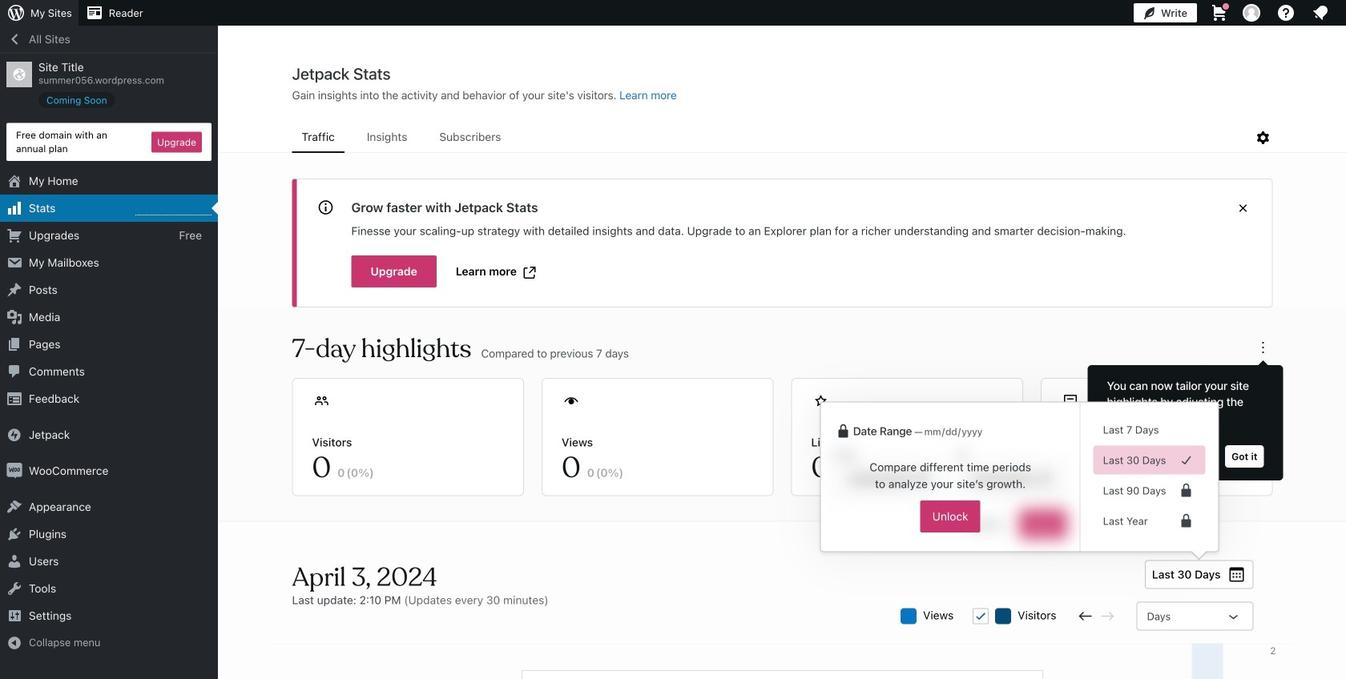 Task type: vqa. For each thing, say whether or not it's contained in the screenshot.
checkbox in the bottom right of the page
yes



Task type: describe. For each thing, give the bounding box(es) containing it.
highest hourly views 0 image
[[135, 205, 212, 216]]

help image
[[1277, 3, 1296, 22]]

menu inside jetpack stats main content
[[292, 123, 1254, 153]]

my profile image
[[1243, 4, 1261, 22]]

1 img image from the top
[[6, 427, 22, 443]]



Task type: locate. For each thing, give the bounding box(es) containing it.
None checkbox
[[973, 609, 989, 625]]

2 img image from the top
[[6, 463, 22, 479]]

0 vertical spatial img image
[[6, 427, 22, 443]]

img image
[[6, 427, 22, 443], [6, 463, 22, 479]]

jetpack stats main content
[[219, 63, 1346, 680]]

None date field
[[923, 424, 1007, 440], [834, 462, 944, 497], [957, 462, 1067, 497], [923, 424, 1007, 440], [834, 462, 944, 497], [957, 462, 1067, 497]]

menu
[[292, 123, 1254, 153]]

tooltip
[[1080, 357, 1283, 481]]

my shopping cart image
[[1210, 3, 1229, 22]]

close image
[[1234, 199, 1253, 218]]

none checkbox inside jetpack stats main content
[[973, 609, 989, 625]]

1 vertical spatial img image
[[6, 463, 22, 479]]

manage your notifications image
[[1311, 3, 1330, 22]]



